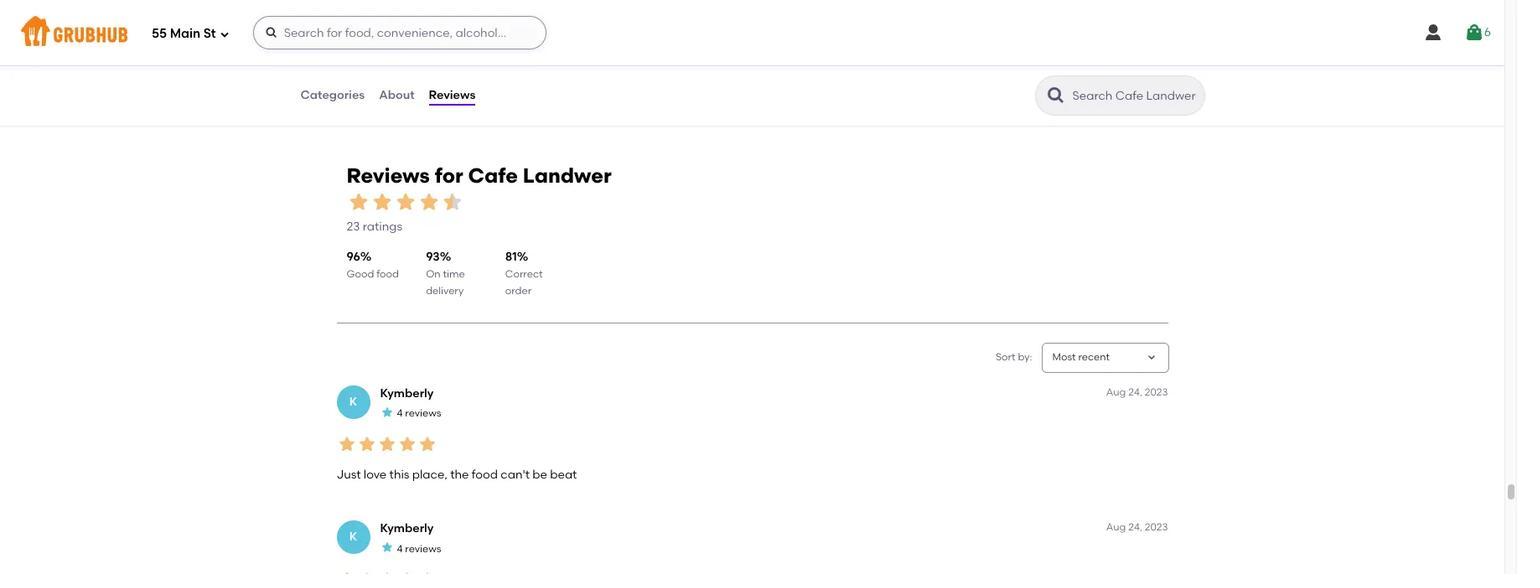 Task type: describe. For each thing, give the bounding box(es) containing it.
2 k from the top
[[349, 530, 357, 544]]

just love this place, the food can't be beat
[[337, 468, 577, 482]]

landwer
[[523, 164, 612, 188]]

search icon image
[[1046, 86, 1066, 106]]

most recent
[[1053, 352, 1110, 363]]

this
[[390, 468, 410, 482]]

2 4 from the top
[[397, 543, 403, 555]]

2 aug 24, 2023 from the top
[[1107, 521, 1168, 533]]

little caesars pizza - paterson link
[[324, 13, 582, 32]]

delivery
[[426, 285, 464, 297]]

180 ratings
[[521, 76, 582, 90]]

0.30
[[324, 72, 345, 84]]

for
[[435, 164, 463, 188]]

1 4 from the top
[[397, 408, 403, 420]]

2 2023 from the top
[[1145, 521, 1168, 533]]

categories button
[[300, 65, 366, 126]]

23 ratings
[[347, 220, 403, 234]]

1 vertical spatial food
[[472, 468, 498, 482]]

1 4 reviews from the top
[[397, 408, 441, 420]]

20–30 for 69 ratings
[[923, 58, 953, 69]]

little caesars pizza - paterson
[[324, 14, 525, 30]]

correct
[[505, 268, 543, 280]]

st
[[203, 26, 216, 41]]

most
[[1053, 352, 1076, 363]]

2 reviews from the top
[[405, 543, 441, 555]]

15–25 min 0.30 mi
[[324, 58, 372, 84]]

main
[[170, 26, 200, 41]]

reviews for reviews for cafe landwer
[[347, 164, 430, 188]]

20–30 min 3.59 mi
[[624, 58, 674, 84]]

1 2023 from the top
[[1145, 386, 1168, 398]]

caret down icon image
[[1145, 351, 1158, 365]]

subscription pass image
[[324, 36, 341, 49]]

96
[[347, 250, 360, 264]]

81 correct order
[[505, 250, 543, 297]]

69
[[1125, 76, 1139, 90]]

reviews for cafe landwer
[[347, 164, 612, 188]]

by:
[[1018, 352, 1033, 363]]

2 4 reviews from the top
[[397, 543, 441, 555]]

order
[[505, 285, 532, 297]]

little
[[324, 14, 358, 30]]

69 ratings
[[1125, 76, 1181, 90]]

2 kymberly from the top
[[380, 521, 434, 536]]

checkou
[[1467, 513, 1518, 527]]

about
[[379, 88, 415, 102]]

sort
[[996, 352, 1016, 363]]

just
[[337, 468, 361, 482]]

163 ratings
[[821, 76, 881, 90]]

-
[[457, 14, 463, 30]]

time
[[443, 268, 465, 280]]

ratings for 163 ratings
[[842, 76, 881, 90]]

ratings for 23 ratings
[[363, 220, 403, 234]]

1 aug from the top
[[1107, 386, 1126, 398]]

0 horizontal spatial svg image
[[265, 26, 278, 39]]

about button
[[378, 65, 416, 126]]

2 24, from the top
[[1129, 521, 1143, 533]]

cafe
[[468, 164, 518, 188]]

proceed
[[1401, 513, 1449, 527]]

1 horizontal spatial svg image
[[1424, 23, 1444, 43]]



Task type: locate. For each thing, give the bounding box(es) containing it.
mi right the 3.30
[[947, 72, 959, 84]]

1 vertical spatial pizza
[[348, 36, 372, 48]]

kymberly up this
[[380, 386, 434, 401]]

15–25
[[324, 58, 351, 69]]

min inside 15–25 min 0.30 mi
[[353, 58, 372, 69]]

3 min from the left
[[955, 58, 974, 69]]

reviews right about
[[429, 88, 476, 102]]

55 main st
[[152, 26, 216, 41]]

0 vertical spatial 4 reviews
[[397, 408, 441, 420]]

1 20–30 from the left
[[624, 58, 653, 69]]

4 reviews
[[397, 408, 441, 420], [397, 543, 441, 555]]

recent
[[1079, 352, 1110, 363]]

1 mi from the left
[[348, 72, 360, 84]]

4 down this
[[397, 543, 403, 555]]

2 20–30 from the left
[[923, 58, 953, 69]]

20–30 min 3.30 mi
[[923, 58, 974, 84]]

1 vertical spatial reviews
[[405, 543, 441, 555]]

0 horizontal spatial 20–30
[[624, 58, 653, 69]]

0 horizontal spatial min
[[353, 58, 372, 69]]

kymberly
[[380, 386, 434, 401], [380, 521, 434, 536]]

ratings right 69
[[1141, 76, 1181, 90]]

on
[[426, 268, 441, 280]]

mi right 3.59
[[647, 72, 659, 84]]

mi for 163 ratings
[[647, 72, 659, 84]]

1 reviews from the top
[[405, 408, 441, 420]]

1 vertical spatial k
[[349, 530, 357, 544]]

ratings for 69 ratings
[[1141, 76, 1181, 90]]

can't
[[501, 468, 530, 482]]

4 reviews down place,
[[397, 543, 441, 555]]

1 min from the left
[[353, 58, 372, 69]]

pizza right subscription pass icon
[[348, 36, 372, 48]]

20–30 inside the 20–30 min 3.59 mi
[[624, 58, 653, 69]]

proceed to checkou button
[[1349, 506, 1518, 536]]

1 vertical spatial 2023
[[1145, 521, 1168, 533]]

6
[[1485, 25, 1492, 39]]

beat
[[550, 468, 577, 482]]

93
[[426, 250, 440, 264]]

kymberly down this
[[380, 521, 434, 536]]

k down just
[[349, 530, 357, 544]]

0 vertical spatial food
[[377, 268, 399, 280]]

0 vertical spatial 2023
[[1145, 386, 1168, 398]]

min inside 20–30 min 3.30 mi
[[955, 58, 974, 69]]

3 mi from the left
[[947, 72, 959, 84]]

mi inside 20–30 min 3.30 mi
[[947, 72, 959, 84]]

min for 69 ratings
[[955, 58, 974, 69]]

mi inside the 20–30 min 3.59 mi
[[647, 72, 659, 84]]

reviews
[[429, 88, 476, 102], [347, 164, 430, 188]]

mi inside 15–25 min 0.30 mi
[[348, 72, 360, 84]]

reviews up the 23 ratings
[[347, 164, 430, 188]]

20–30
[[624, 58, 653, 69], [923, 58, 953, 69]]

163
[[821, 76, 839, 90]]

20–30 for 163 ratings
[[624, 58, 653, 69]]

24,
[[1129, 386, 1143, 398], [1129, 521, 1143, 533]]

1 vertical spatial aug
[[1107, 521, 1126, 533]]

reviews for reviews
[[429, 88, 476, 102]]

k up just
[[349, 395, 357, 409]]

reviews inside button
[[429, 88, 476, 102]]

min inside the 20–30 min 3.59 mi
[[656, 58, 674, 69]]

mi
[[348, 72, 360, 84], [647, 72, 659, 84], [947, 72, 959, 84]]

Sort by: field
[[1053, 351, 1110, 365]]

to
[[1452, 513, 1464, 527]]

0 vertical spatial aug
[[1107, 386, 1126, 398]]

0 horizontal spatial mi
[[348, 72, 360, 84]]

2 horizontal spatial min
[[955, 58, 974, 69]]

2 min from the left
[[656, 58, 674, 69]]

food right good
[[377, 268, 399, 280]]

0 horizontal spatial pizza
[[348, 36, 372, 48]]

ratings right 23
[[363, 220, 403, 234]]

2023
[[1145, 386, 1168, 398], [1145, 521, 1168, 533]]

ratings right '180'
[[542, 76, 582, 90]]

mi for 69 ratings
[[947, 72, 959, 84]]

sort by:
[[996, 352, 1033, 363]]

2 horizontal spatial svg image
[[1465, 23, 1485, 43]]

proceed to checkou
[[1401, 513, 1518, 527]]

food right the on the bottom
[[472, 468, 498, 482]]

min for 163 ratings
[[656, 58, 674, 69]]

svg image
[[219, 29, 229, 39]]

food inside 96 good food
[[377, 268, 399, 280]]

ratings right 163 at the right top
[[842, 76, 881, 90]]

svg image inside 6 button
[[1465, 23, 1485, 43]]

pizza left -
[[419, 14, 454, 30]]

180
[[521, 76, 539, 90]]

0 vertical spatial aug 24, 2023
[[1107, 386, 1168, 398]]

0 vertical spatial reviews
[[429, 88, 476, 102]]

1 horizontal spatial min
[[656, 58, 674, 69]]

k
[[349, 395, 357, 409], [349, 530, 357, 544]]

20–30 inside 20–30 min 3.30 mi
[[923, 58, 953, 69]]

1 vertical spatial kymberly
[[380, 521, 434, 536]]

1 vertical spatial 4
[[397, 543, 403, 555]]

pizza
[[419, 14, 454, 30], [348, 36, 372, 48]]

0 horizontal spatial food
[[377, 268, 399, 280]]

ratings for 180 ratings
[[542, 76, 582, 90]]

0 vertical spatial kymberly
[[380, 386, 434, 401]]

min for 180 ratings
[[353, 58, 372, 69]]

main navigation navigation
[[0, 0, 1505, 65]]

star icon image
[[515, 57, 528, 70], [528, 57, 542, 70], [542, 57, 555, 70], [555, 57, 568, 70], [568, 57, 582, 70], [568, 57, 582, 70], [814, 57, 828, 70], [828, 57, 841, 70], [841, 57, 855, 70], [855, 57, 868, 70], [868, 57, 881, 70], [868, 57, 881, 70], [1114, 57, 1127, 70], [1127, 57, 1141, 70], [1141, 57, 1154, 70], [1154, 57, 1168, 70], [1154, 57, 1168, 70], [1168, 57, 1181, 70], [347, 190, 370, 213], [370, 190, 394, 213], [394, 190, 417, 213], [417, 190, 441, 213], [441, 190, 464, 213], [441, 190, 464, 213], [380, 406, 394, 419], [337, 435, 357, 455], [357, 435, 377, 455], [377, 435, 397, 455], [397, 435, 417, 455], [417, 435, 437, 455], [380, 541, 394, 554], [337, 570, 357, 574], [357, 570, 377, 574], [377, 570, 397, 574], [397, 570, 417, 574], [417, 570, 437, 574]]

4
[[397, 408, 403, 420], [397, 543, 403, 555]]

0 vertical spatial 4
[[397, 408, 403, 420]]

1 k from the top
[[349, 395, 357, 409]]

55
[[152, 26, 167, 41]]

2 mi from the left
[[647, 72, 659, 84]]

1 vertical spatial 4 reviews
[[397, 543, 441, 555]]

20–30 up the 3.30
[[923, 58, 953, 69]]

2 horizontal spatial mi
[[947, 72, 959, 84]]

0 vertical spatial 24,
[[1129, 386, 1143, 398]]

1 aug 24, 2023 from the top
[[1107, 386, 1168, 398]]

0 vertical spatial reviews
[[405, 408, 441, 420]]

1 horizontal spatial food
[[472, 468, 498, 482]]

1 horizontal spatial mi
[[647, 72, 659, 84]]

ratings
[[542, 76, 582, 90], [842, 76, 881, 90], [1141, 76, 1181, 90], [363, 220, 403, 234]]

3.59
[[624, 72, 644, 84]]

reviews
[[405, 408, 441, 420], [405, 543, 441, 555]]

93 on time delivery
[[426, 250, 465, 297]]

place,
[[412, 468, 448, 482]]

4 up this
[[397, 408, 403, 420]]

svg image
[[1424, 23, 1444, 43], [1465, 23, 1485, 43], [265, 26, 278, 39]]

2 aug from the top
[[1107, 521, 1126, 533]]

1 24, from the top
[[1129, 386, 1143, 398]]

3.30
[[923, 72, 944, 84]]

0 vertical spatial k
[[349, 395, 357, 409]]

reviews down place,
[[405, 543, 441, 555]]

20–30 up 3.59
[[624, 58, 653, 69]]

0 vertical spatial pizza
[[419, 14, 454, 30]]

aug 24, 2023
[[1107, 386, 1168, 398], [1107, 521, 1168, 533]]

81
[[505, 250, 517, 264]]

1 vertical spatial aug 24, 2023
[[1107, 521, 1168, 533]]

Search Cafe Landwer search field
[[1071, 88, 1200, 104]]

4 reviews up place,
[[397, 408, 441, 420]]

1 horizontal spatial pizza
[[419, 14, 454, 30]]

reviews up place,
[[405, 408, 441, 420]]

paterson
[[466, 14, 525, 30]]

6 button
[[1465, 18, 1492, 48]]

aug
[[1107, 386, 1126, 398], [1107, 521, 1126, 533]]

96 good food
[[347, 250, 399, 280]]

reviews button
[[428, 65, 477, 126]]

1 horizontal spatial 20–30
[[923, 58, 953, 69]]

good
[[347, 268, 374, 280]]

the
[[451, 468, 469, 482]]

food
[[377, 268, 399, 280], [472, 468, 498, 482]]

mi for 180 ratings
[[348, 72, 360, 84]]

mi right 0.30
[[348, 72, 360, 84]]

be
[[533, 468, 548, 482]]

Search for food, convenience, alcohol... search field
[[253, 16, 546, 49]]

1 vertical spatial 24,
[[1129, 521, 1143, 533]]

categories
[[301, 88, 365, 102]]

1 kymberly from the top
[[380, 386, 434, 401]]

min
[[353, 58, 372, 69], [656, 58, 674, 69], [955, 58, 974, 69]]

caesars
[[361, 14, 416, 30]]

23
[[347, 220, 360, 234]]

1 vertical spatial reviews
[[347, 164, 430, 188]]

love
[[364, 468, 387, 482]]



Task type: vqa. For each thing, say whether or not it's contained in the screenshot.
Bagels, button
no



